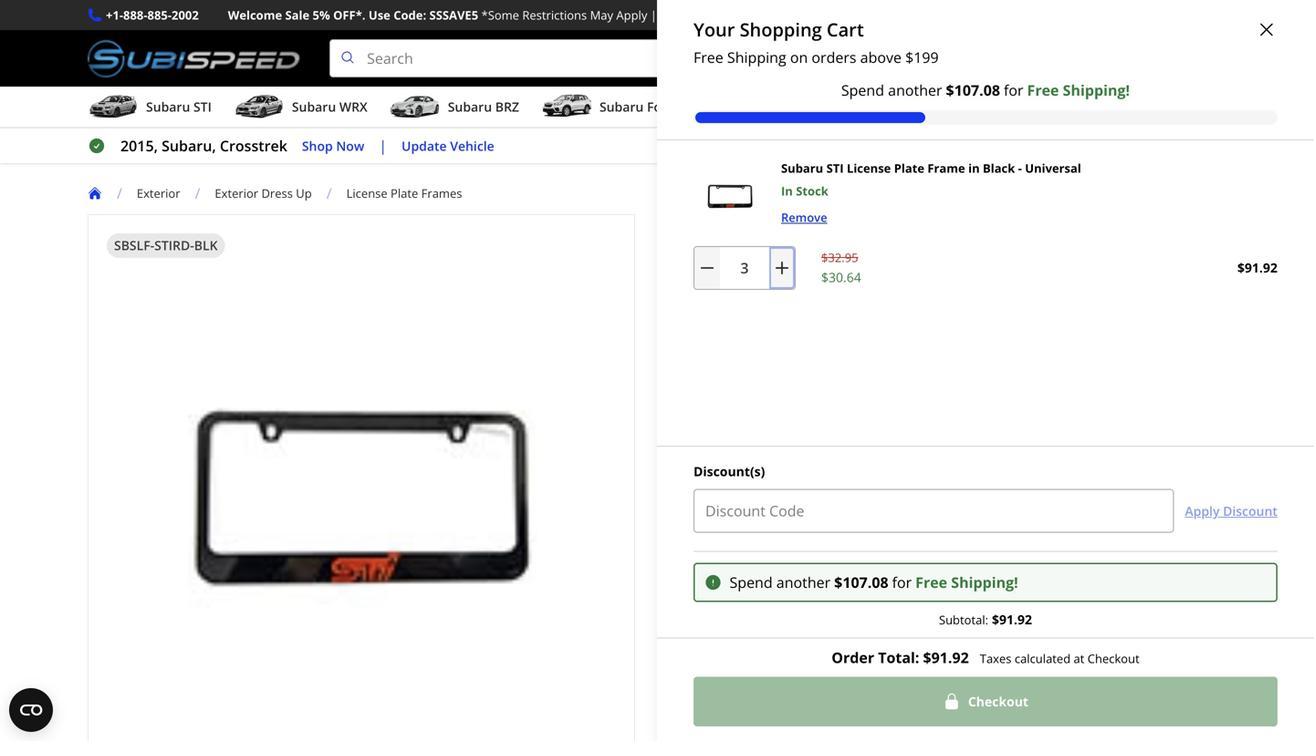 Task type: vqa. For each thing, say whether or not it's contained in the screenshot.
Subaru STI License Plate Frame in Black - Universal
yes



Task type: locate. For each thing, give the bounding box(es) containing it.
orders down cart
[[812, 47, 856, 67]]

1 vertical spatial plate
[[391, 185, 418, 202]]

2 horizontal spatial plate
[[894, 160, 924, 177]]

in inside subaru sti license plate frame in black - universal in stock
[[968, 160, 980, 177]]

2 vertical spatial license
[[763, 217, 828, 242]]

/ up blk at the left top
[[195, 184, 200, 203]]

$32.95 for $32.95 $30.64
[[821, 250, 858, 266]]

1 horizontal spatial license
[[763, 217, 828, 242]]

1 horizontal spatial sti
[[826, 160, 844, 177]]

frame for subaru sti license plate frame in black - universal in stock
[[928, 160, 965, 177]]

sssave5
[[429, 7, 478, 23]]

plate left the frames
[[391, 185, 418, 202]]

taxes calculated at checkout
[[980, 651, 1140, 667]]

subaru inside subaru sti license plate frame in black - universal in stock
[[781, 160, 823, 177]]

exterior for exterior
[[137, 185, 180, 202]]

1 horizontal spatial $199
[[870, 546, 897, 563]]

calculated
[[1015, 651, 1071, 667]]

|
[[650, 7, 657, 23]]

plate up $32.95 $30.64
[[833, 217, 878, 242]]

1 horizontal spatial $32.95
[[821, 250, 858, 266]]

1 horizontal spatial /
[[195, 184, 200, 203]]

0 vertical spatial black
[[983, 160, 1015, 177]]

star image
[[696, 252, 712, 268], [712, 252, 728, 268], [728, 252, 744, 268]]

1 vertical spatial sti
[[732, 217, 758, 242]]

0 vertical spatial spend
[[841, 80, 884, 100]]

another down "199"
[[888, 80, 942, 100]]

for
[[1004, 80, 1023, 100], [892, 573, 912, 593]]

0 horizontal spatial /
[[117, 184, 122, 203]]

license up 'subaru sti license plate frame in black - universal'
[[847, 160, 891, 177]]

2002
[[172, 7, 199, 23]]

black for subaru sti license plate frame in black - universal in stock
[[983, 160, 1015, 177]]

frames
[[421, 185, 462, 202]]

price
[[695, 515, 723, 532]]

1 vertical spatial in
[[943, 217, 960, 242]]

1 vertical spatial for
[[892, 573, 912, 593]]

$30.64 right increment image
[[821, 269, 861, 286]]

2 vertical spatial $
[[834, 573, 843, 593]]

subaru
[[781, 160, 823, 177], [664, 217, 727, 242]]

0 vertical spatial $91.92
[[1237, 259, 1278, 277]]

authorized
[[726, 599, 787, 616]]

1 exterior from the left
[[137, 185, 180, 202]]

1 vertical spatial another
[[776, 573, 831, 593]]

Discount Code field
[[694, 490, 1174, 533]]

$32.95 inside $32.95 $30.64
[[821, 250, 858, 266]]

spend up authorized
[[730, 573, 773, 593]]

0 vertical spatial in
[[968, 160, 980, 177]]

1 vertical spatial on
[[782, 546, 799, 563]]

0 horizontal spatial $199
[[839, 7, 866, 23]]

0 vertical spatial orders
[[812, 47, 856, 67]]

1 horizontal spatial exterior
[[215, 185, 258, 202]]

subispeed link
[[844, 598, 905, 617]]

- inside subaru sti license plate frame in black - universal in stock
[[1018, 160, 1022, 177]]

stock
[[796, 183, 828, 200]]

$32.95 down increment image
[[774, 287, 814, 304]]

2 vertical spatial shipping!
[[951, 573, 1018, 593]]

2 horizontal spatial /
[[326, 184, 332, 203]]

107.08 up subispeed link
[[843, 573, 888, 593]]

1 vertical spatial subaru
[[664, 217, 727, 242]]

purchase
[[994, 643, 1049, 661]]

on
[[790, 47, 808, 67]]

shipping up search input field
[[689, 7, 740, 23]]

license for subaru sti license plate frame in black - universal
[[763, 217, 828, 242]]

1 horizontal spatial in
[[968, 160, 980, 177]]

0 vertical spatial sti
[[826, 160, 844, 177]]

0 vertical spatial frame
[[928, 160, 965, 177]]

2 horizontal spatial shipping!
[[1063, 80, 1130, 100]]

1 vertical spatial black
[[965, 217, 1012, 242]]

shipping down your shopping cart
[[727, 47, 786, 67]]

3 / from the left
[[326, 184, 332, 203]]

total:
[[878, 648, 919, 668]]

1 horizontal spatial plate
[[833, 217, 878, 242]]

0 vertical spatial plate
[[894, 160, 924, 177]]

2 horizontal spatial $
[[946, 80, 954, 100]]

0 horizontal spatial exterior
[[137, 185, 180, 202]]

subaru sti license plate frame in black - universal in stock
[[781, 160, 1081, 200]]

1 vertical spatial shipping
[[727, 47, 786, 67]]

1 horizontal spatial 107.08
[[954, 80, 1000, 100]]

license inside subaru sti license plate frame in black - universal in stock
[[847, 160, 891, 177]]

exterior up sbslf-stird-blk
[[137, 185, 180, 202]]

1 vertical spatial $32.95
[[774, 287, 814, 304]]

spend another $ 107.08 for free shipping!
[[841, 80, 1130, 100], [730, 573, 1018, 593]]

0 horizontal spatial license
[[346, 185, 388, 202]]

/ right up
[[326, 184, 332, 203]]

subaru for subaru sti license plate frame in black - universal
[[664, 217, 727, 242]]

open widget image
[[9, 689, 53, 733]]

sti inside subaru sti license plate frame in black - universal in stock
[[826, 160, 844, 177]]

1 / from the left
[[117, 184, 122, 203]]

1 horizontal spatial for
[[1004, 80, 1023, 100]]

0 vertical spatial universal
[[1025, 160, 1081, 177]]

subaru up star icon
[[664, 217, 727, 242]]

$199
[[839, 7, 866, 23], [870, 546, 897, 563]]

remove
[[781, 209, 827, 226]]

0 horizontal spatial for
[[892, 573, 912, 593]]

spend down above
[[841, 80, 884, 100]]

0 horizontal spatial $32.95
[[774, 287, 814, 304]]

orders for on
[[812, 47, 856, 67]]

blk
[[194, 237, 218, 254]]

1 vertical spatial spend
[[730, 573, 773, 593]]

universal for subaru sti license plate frame in black - universal
[[1027, 217, 1110, 242]]

on left orders
[[743, 7, 760, 23]]

1 vertical spatial universal
[[1027, 217, 1110, 242]]

before
[[952, 643, 991, 661]]

1 vertical spatial -
[[1017, 217, 1023, 242]]

spend another $ 107.08 for free shipping! up subispeed link
[[730, 573, 1018, 593]]

spend another $ 107.08 for free shipping! down "199"
[[841, 80, 1130, 100]]

107.08
[[954, 80, 1000, 100], [843, 573, 888, 593]]

1 vertical spatial 107.08
[[843, 573, 888, 593]]

up
[[296, 185, 312, 202]]

plate for subaru sti license plate frame in black - universal in stock
[[894, 160, 924, 177]]

0 vertical spatial $32.95
[[821, 250, 858, 266]]

exterior left dress
[[215, 185, 258, 202]]

+1-888-885-2002 link
[[106, 5, 199, 25]]

0 vertical spatial $199
[[839, 7, 866, 23]]

orders
[[812, 47, 856, 67], [802, 546, 839, 563]]

another
[[888, 80, 942, 100], [776, 573, 831, 593]]

star image
[[680, 252, 696, 268]]

exterior dress up link
[[215, 185, 326, 202], [215, 185, 312, 202]]

/ for license plate frames
[[326, 184, 332, 203]]

license right up
[[346, 185, 388, 202]]

0 horizontal spatial in
[[943, 217, 960, 242]]

1 horizontal spatial subaru
[[781, 160, 823, 177]]

license
[[847, 160, 891, 177], [346, 185, 388, 202], [763, 217, 828, 242]]

above
[[860, 47, 902, 67]]

exterior
[[137, 185, 180, 202], [215, 185, 258, 202]]

license plate frames link
[[346, 185, 477, 202], [346, 185, 462, 202]]

sti up stock on the top right of page
[[826, 160, 844, 177]]

1 horizontal spatial $
[[905, 47, 914, 67]]

exterior link
[[137, 185, 195, 202], [137, 185, 180, 202]]

2 horizontal spatial license
[[847, 160, 891, 177]]

0 vertical spatial 107.08
[[954, 80, 1000, 100]]

$32.95 down "remove" button
[[821, 250, 858, 266]]

$ right above
[[905, 47, 914, 67]]

trusted
[[1087, 546, 1132, 563]]

$32.95
[[821, 250, 858, 266], [774, 287, 814, 304]]

/
[[117, 184, 122, 203], [195, 184, 200, 203], [326, 184, 332, 203]]

1 vertical spatial frame
[[882, 217, 939, 242]]

sale
[[285, 7, 310, 23]]

universal
[[1025, 160, 1081, 177], [1027, 217, 1110, 242]]

frame down subaru sti license plate frame in black - universal in stock
[[882, 217, 939, 242]]

2 / from the left
[[195, 184, 200, 203]]

0 vertical spatial on
[[743, 7, 760, 23]]

1 vertical spatial $91.92
[[992, 611, 1032, 629]]

1 vertical spatial spend another $ 107.08 for free shipping!
[[730, 573, 1018, 593]]

apply
[[616, 7, 647, 23]]

exterior dress up
[[215, 185, 312, 202]]

1 horizontal spatial $30.64
[[821, 269, 861, 286]]

sti for subaru sti license plate frame in black - universal
[[732, 217, 758, 242]]

$ up subaru sti license plate frame in black - universal link
[[946, 80, 954, 100]]

in
[[968, 160, 980, 177], [943, 217, 960, 242]]

1 horizontal spatial shipping!
[[951, 573, 1018, 593]]

plate up 'subaru sti license plate frame in black - universal'
[[894, 160, 924, 177]]

$30.64 down decrement icon
[[664, 284, 756, 324]]

frame inside subaru sti license plate frame in black - universal in stock
[[928, 160, 965, 177]]

0 horizontal spatial shipping!
[[724, 546, 779, 563]]

0 horizontal spatial sti
[[732, 217, 758, 242]]

sti
[[826, 160, 844, 177], [732, 217, 758, 242]]

universal inside subaru sti license plate frame in black - universal in stock
[[1025, 160, 1081, 177]]

discount(s)
[[694, 463, 765, 480]]

plate
[[894, 160, 924, 177], [391, 185, 418, 202], [833, 217, 878, 242]]

free
[[660, 7, 686, 23], [694, 47, 723, 67], [1027, 80, 1059, 100], [695, 546, 721, 563], [915, 573, 947, 593]]

0 vertical spatial $
[[905, 47, 914, 67]]

1 vertical spatial shipping!
[[724, 546, 779, 563]]

2 vertical spatial $91.92
[[923, 648, 969, 668]]

1 horizontal spatial spend
[[841, 80, 884, 100]]

0 vertical spatial another
[[888, 80, 942, 100]]

spend
[[841, 80, 884, 100], [730, 573, 773, 593]]

0 horizontal spatial on
[[743, 7, 760, 23]]

0 horizontal spatial $91.92
[[923, 648, 969, 668]]

orders inside the your shopping cart dialog
[[812, 47, 856, 67]]

2 vertical spatial plate
[[833, 217, 878, 242]]

0 horizontal spatial plate
[[391, 185, 418, 202]]

$
[[905, 47, 914, 67], [946, 80, 954, 100], [834, 573, 843, 593]]

frame up 'subaru sti license plate frame in black - universal'
[[928, 160, 965, 177]]

- for subaru sti license plate frame in black - universal in stock
[[1018, 160, 1022, 177]]

in for subaru sti license plate frame in black - universal in stock
[[968, 160, 980, 177]]

on
[[743, 7, 760, 23], [782, 546, 799, 563]]

cart
[[827, 17, 864, 42]]

$ up of
[[834, 573, 843, 593]]

shipping!
[[1063, 80, 1130, 100], [724, 546, 779, 563], [951, 573, 1018, 593]]

0 horizontal spatial $
[[834, 573, 843, 593]]

0 horizontal spatial subaru
[[664, 217, 727, 242]]

3 star image from the left
[[728, 252, 744, 268]]

plate inside subaru sti license plate frame in black - universal in stock
[[894, 160, 924, 177]]

107.08 up subaru sti license plate frame in black - universal link
[[954, 80, 1000, 100]]

match
[[726, 515, 762, 532]]

0 vertical spatial license
[[847, 160, 891, 177]]

shipping
[[689, 7, 740, 23], [727, 47, 786, 67]]

None number field
[[694, 246, 796, 290]]

2 exterior from the left
[[215, 185, 258, 202]]

decrement image
[[698, 259, 716, 277]]

0 horizontal spatial spend
[[730, 573, 773, 593]]

sti up 1
[[732, 217, 758, 242]]

on down guarantee
[[782, 546, 799, 563]]

$32.95 for $32.95
[[774, 287, 814, 304]]

license up review
[[763, 217, 828, 242]]

frame
[[928, 160, 965, 177], [882, 217, 939, 242]]

0 vertical spatial -
[[1018, 160, 1022, 177]]

verify
[[835, 643, 868, 661]]

1 vertical spatial $
[[946, 80, 954, 100]]

$91.92
[[1237, 259, 1278, 277], [992, 611, 1032, 629], [923, 648, 969, 668]]

restrictions
[[522, 7, 587, 23]]

may
[[590, 7, 613, 23]]

black inside subaru sti license plate frame in black - universal in stock
[[983, 160, 1015, 177]]

0 vertical spatial subaru
[[781, 160, 823, 177]]

1 vertical spatial orders
[[802, 546, 839, 563]]

another up dealer
[[776, 573, 831, 593]]

/ up sbslf-
[[117, 184, 122, 203]]

license plate frames
[[346, 185, 462, 202]]

subaru up stock on the top right of page
[[781, 160, 823, 177]]

0 horizontal spatial 107.08
[[843, 573, 888, 593]]

orders left over
[[802, 546, 839, 563]]

dealer
[[790, 599, 827, 616]]



Task type: describe. For each thing, give the bounding box(es) containing it.
0 vertical spatial spend another $ 107.08 for free shipping!
[[841, 80, 1130, 100]]

shopping
[[740, 17, 822, 42]]

1 review link
[[744, 252, 793, 268]]

2 horizontal spatial $91.92
[[1237, 259, 1278, 277]]

at
[[1074, 651, 1084, 667]]

taxes
[[980, 651, 1012, 667]]

subtotal: $91.92
[[939, 611, 1032, 629]]

orders for on
[[802, 546, 839, 563]]

885-
[[147, 7, 172, 23]]

subaru for subaru sti license plate frame in black - universal in stock
[[781, 160, 823, 177]]

sti for subaru sti license plate frame in black - universal in stock
[[826, 160, 844, 177]]

rated
[[980, 546, 1015, 563]]

welcome sale 5% off*. use code: sssave5 *some restrictions may apply | free shipping on orders over $199
[[228, 7, 866, 23]]

1 vertical spatial license
[[346, 185, 388, 202]]

0 vertical spatial shipping
[[689, 7, 740, 23]]

guarantee
[[765, 515, 824, 532]]

use
[[369, 7, 390, 23]]

your shopping cart
[[694, 17, 864, 42]]

remove button
[[781, 208, 827, 227]]

of
[[830, 599, 841, 616]]

1 review
[[744, 252, 793, 268]]

none number field inside the your shopping cart dialog
[[694, 246, 796, 290]]

subispeed
[[844, 599, 905, 616]]

code:
[[393, 7, 426, 23]]

order total: $91.92
[[832, 648, 969, 668]]

price match guarantee
[[695, 515, 824, 532]]

review
[[754, 252, 793, 268]]

exterior for exterior dress up
[[215, 185, 258, 202]]

subtotal:
[[939, 612, 988, 629]]

rated excellent & trusted
[[980, 546, 1132, 563]]

please verify compatibility before purchase
[[794, 643, 1049, 661]]

authorized dealer of subispeed
[[726, 599, 905, 616]]

&
[[1075, 546, 1084, 563]]

0 horizontal spatial another
[[776, 573, 831, 593]]

increment image
[[773, 259, 791, 277]]

1 horizontal spatial on
[[782, 546, 799, 563]]

888-
[[123, 7, 147, 23]]

over
[[842, 546, 867, 563]]

subaru sti license plate frame in black - universal link
[[781, 160, 1081, 177]]

+1-888-885-2002
[[106, 7, 199, 23]]

in for subaru sti license plate frame in black - universal
[[943, 217, 960, 242]]

in
[[781, 183, 793, 200]]

+1-
[[106, 7, 123, 23]]

sbslf-stird-blk
[[114, 237, 218, 254]]

your
[[694, 17, 735, 42]]

1 vertical spatial $199
[[870, 546, 897, 563]]

over
[[807, 7, 836, 23]]

199
[[914, 47, 939, 67]]

your shopping cart dialog
[[657, 0, 1314, 742]]

0 horizontal spatial $30.64
[[664, 284, 756, 324]]

shipping inside the your shopping cart dialog
[[727, 47, 786, 67]]

1
[[744, 252, 751, 268]]

stird-
[[154, 237, 194, 254]]

sbslf-
[[114, 237, 154, 254]]

- for subaru sti license plate frame in black - universal
[[1017, 217, 1023, 242]]

please
[[794, 643, 832, 661]]

search input field
[[330, 39, 1113, 78]]

$30.64 inside the your shopping cart dialog
[[821, 269, 861, 286]]

universal for subaru sti license plate frame in black - universal in stock
[[1025, 160, 1081, 177]]

/ for exterior
[[117, 184, 122, 203]]

dress
[[261, 185, 293, 202]]

plate for subaru sti license plate frame in black - universal
[[833, 217, 878, 242]]

black for subaru sti license plate frame in black - universal
[[965, 217, 1012, 242]]

off*.
[[333, 7, 365, 23]]

welcome
[[228, 7, 282, 23]]

subispeed image
[[694, 159, 767, 232]]

free shipping on orders above $ 199
[[694, 47, 939, 67]]

$32.95 $30.64
[[821, 250, 861, 286]]

0 vertical spatial for
[[1004, 80, 1023, 100]]

/ for exterior dress up
[[195, 184, 200, 203]]

subaru sti license plate frame in black - universal
[[664, 217, 1110, 242]]

frame for subaru sti license plate frame in black - universal
[[882, 217, 939, 242]]

*some
[[481, 7, 519, 23]]

compatibility
[[871, 643, 948, 661]]

5%
[[313, 7, 330, 23]]

free shipping! on orders over $199
[[695, 546, 897, 563]]

order
[[832, 648, 874, 668]]

1 horizontal spatial another
[[888, 80, 942, 100]]

0 vertical spatial shipping!
[[1063, 80, 1130, 100]]

orders
[[763, 7, 804, 23]]

1 star image from the left
[[696, 252, 712, 268]]

checkout
[[1088, 651, 1140, 667]]

2 star image from the left
[[712, 252, 728, 268]]

license for subaru sti license plate frame in black - universal in stock
[[847, 160, 891, 177]]

excellent
[[1018, 546, 1072, 563]]

1 horizontal spatial $91.92
[[992, 611, 1032, 629]]



